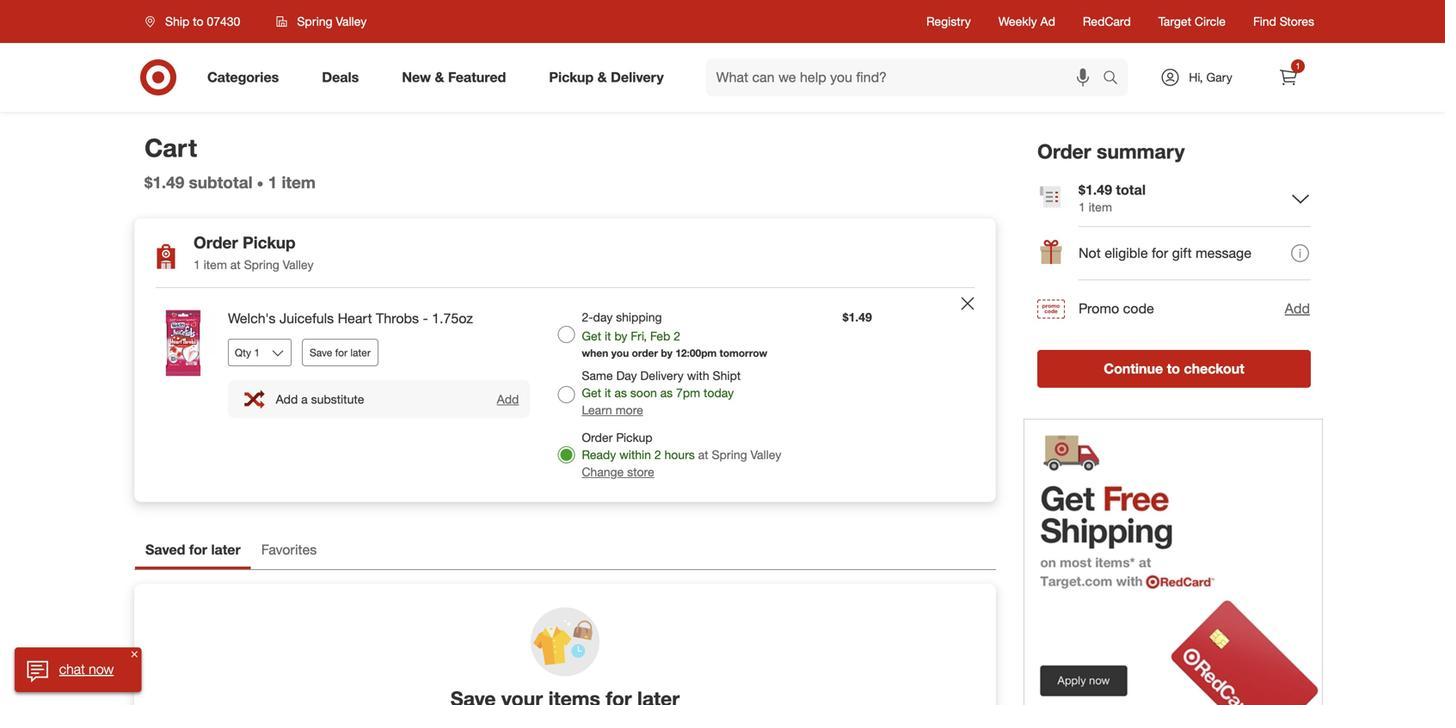 Task type: describe. For each thing, give the bounding box(es) containing it.
search
[[1095, 71, 1137, 87]]

order pickup ready within 2 hours at spring valley change store
[[582, 430, 781, 480]]

hours
[[665, 447, 695, 463]]

find
[[1253, 14, 1277, 29]]

07430
[[207, 14, 240, 29]]

1 inside order pickup 1 item at spring valley
[[194, 257, 200, 272]]

$1.49 for $1.49 total 1 item
[[1079, 181, 1112, 198]]

valley inside order pickup ready within 2 hours at spring valley change store
[[751, 447, 781, 463]]

circle
[[1195, 14, 1226, 29]]

promo
[[1079, 300, 1119, 317]]

day
[[593, 310, 613, 325]]

learn more button
[[582, 402, 643, 419]]

summary
[[1097, 139, 1185, 163]]

for for save for later
[[335, 346, 348, 359]]

registry link
[[927, 13, 971, 30]]

welch&#39;s juicefuls heart throbs - 1.75oz image
[[149, 309, 218, 378]]

continue to checkout button
[[1038, 350, 1311, 388]]

hi,
[[1189, 70, 1203, 85]]

categories link
[[193, 59, 300, 96]]

hi, gary
[[1189, 70, 1233, 85]]

delivery for &
[[611, 69, 664, 86]]

stores
[[1280, 14, 1315, 29]]

change
[[582, 465, 624, 480]]

promo code
[[1079, 300, 1154, 317]]

get free shipping on hundreds of thousands of items* with target redcard. apply now for a credit or debit redcard. *some restrictions apply. image
[[1024, 419, 1323, 705]]

order
[[632, 347, 658, 360]]

target
[[1159, 14, 1192, 29]]

chat now button
[[14, 648, 141, 693]]

weekly ad
[[999, 14, 1056, 29]]

ready
[[582, 447, 616, 463]]

7pm
[[676, 386, 700, 401]]

$1.49 subtotal
[[145, 172, 253, 192]]

new
[[402, 69, 431, 86]]

message
[[1196, 245, 1252, 261]]

1 link
[[1270, 59, 1308, 96]]

for for saved for later
[[189, 542, 207, 558]]

shipt
[[713, 368, 741, 383]]

more
[[616, 403, 643, 418]]

0 vertical spatial add button
[[1284, 298, 1311, 319]]

delivery for day
[[640, 368, 684, 383]]

continue
[[1104, 360, 1163, 377]]

cart
[[145, 132, 197, 163]]

saved for later link
[[135, 533, 251, 569]]

find stores link
[[1253, 13, 1315, 30]]

search button
[[1095, 59, 1137, 100]]

1 as from the left
[[615, 386, 627, 401]]

item for order pickup
[[204, 257, 227, 272]]

2 inside the 2-day shipping get it by fri, feb 2 when you order by 12:00pm tomorrow
[[674, 329, 680, 344]]

1.75oz
[[432, 310, 473, 327]]

✕
[[131, 649, 138, 660]]

2-
[[582, 310, 593, 325]]

a
[[301, 392, 308, 407]]

favorites
[[261, 542, 317, 558]]

code
[[1123, 300, 1154, 317]]

fri,
[[631, 329, 647, 344]]

valley inside order pickup 1 item at spring valley
[[283, 257, 314, 272]]

redcard link
[[1083, 13, 1131, 30]]

not
[[1079, 245, 1101, 261]]

subtotal
[[189, 172, 253, 192]]

at inside order pickup 1 item at spring valley
[[230, 257, 241, 272]]

1 item
[[268, 172, 316, 192]]

2 as from the left
[[660, 386, 673, 401]]

add a substitute
[[276, 392, 364, 407]]

when
[[582, 347, 609, 360]]

add for bottommost add button
[[497, 392, 519, 407]]

2-day shipping get it by fri, feb 2 when you order by 12:00pm tomorrow
[[582, 310, 768, 360]]

get inside same day delivery with shipt get it as soon as 7pm today learn more
[[582, 386, 601, 401]]

chat now dialog
[[14, 648, 141, 693]]

substitute
[[311, 392, 364, 407]]

eligible
[[1105, 245, 1148, 261]]

target circle
[[1159, 14, 1226, 29]]

order for order pickup 1 item at spring valley
[[194, 233, 238, 252]]

ship to 07430
[[165, 14, 240, 29]]

add for add a substitute
[[276, 392, 298, 407]]

continue to checkout
[[1104, 360, 1245, 377]]

0 vertical spatial for
[[1152, 245, 1168, 261]]

redcard
[[1083, 14, 1131, 29]]

cart item ready to fulfill group
[[135, 288, 995, 502]]

2 inside order pickup ready within 2 hours at spring valley change store
[[655, 447, 661, 463]]

1 vertical spatial by
[[661, 347, 673, 360]]

chat now
[[59, 661, 114, 678]]

gary
[[1207, 70, 1233, 85]]

change store button
[[582, 464, 654, 481]]

categories
[[207, 69, 279, 86]]

item for $1.49 total
[[1089, 199, 1112, 214]]

total
[[1116, 181, 1146, 198]]

feb
[[650, 329, 670, 344]]

it inside same day delivery with shipt get it as soon as 7pm today learn more
[[605, 386, 611, 401]]

within
[[620, 447, 651, 463]]

-
[[423, 310, 428, 327]]

same day delivery with shipt get it as soon as 7pm today learn more
[[582, 368, 741, 418]]

0 vertical spatial by
[[615, 329, 628, 344]]

save for later button
[[302, 339, 378, 366]]

gift
[[1172, 245, 1192, 261]]

save
[[310, 346, 332, 359]]

order summary
[[1038, 139, 1185, 163]]

it inside the 2-day shipping get it by fri, feb 2 when you order by 12:00pm tomorrow
[[605, 329, 611, 344]]



Task type: locate. For each thing, give the bounding box(es) containing it.
welch's
[[228, 310, 276, 327]]

0 horizontal spatial for
[[189, 542, 207, 558]]

chat
[[59, 661, 85, 678]]

0 vertical spatial item
[[282, 172, 316, 192]]

2 horizontal spatial item
[[1089, 199, 1112, 214]]

to for continue
[[1167, 360, 1180, 377]]

to inside button
[[1167, 360, 1180, 377]]

0 horizontal spatial to
[[193, 14, 204, 29]]

spring up deals
[[297, 14, 333, 29]]

at
[[230, 257, 241, 272], [698, 447, 709, 463]]

2 horizontal spatial spring
[[712, 447, 747, 463]]

as down "day"
[[615, 386, 627, 401]]

get inside the 2-day shipping get it by fri, feb 2 when you order by 12:00pm tomorrow
[[582, 329, 601, 344]]

0 horizontal spatial order
[[194, 233, 238, 252]]

by up you
[[615, 329, 628, 344]]

pickup for order pickup ready within 2 hours at spring valley change store
[[616, 430, 653, 445]]

ship
[[165, 14, 190, 29]]

get
[[582, 329, 601, 344], [582, 386, 601, 401]]

1 horizontal spatial add button
[[1284, 298, 1311, 319]]

to right ship
[[193, 14, 204, 29]]

1 horizontal spatial item
[[282, 172, 316, 192]]

1 horizontal spatial order
[[582, 430, 613, 445]]

None radio
[[558, 326, 575, 343], [558, 386, 575, 404], [558, 326, 575, 343], [558, 386, 575, 404]]

saved
[[145, 542, 185, 558]]

2 vertical spatial order
[[582, 430, 613, 445]]

0 horizontal spatial valley
[[283, 257, 314, 272]]

later right "saved"
[[211, 542, 241, 558]]

item inside $1.49 total 1 item
[[1089, 199, 1112, 214]]

1 vertical spatial pickup
[[243, 233, 296, 252]]

1 vertical spatial it
[[605, 386, 611, 401]]

today
[[704, 386, 734, 401]]

1 vertical spatial spring
[[244, 257, 279, 272]]

order down subtotal
[[194, 233, 238, 252]]

saved for later
[[145, 542, 241, 558]]

0 vertical spatial 2
[[674, 329, 680, 344]]

1 right subtotal
[[268, 172, 277, 192]]

2 right feb
[[674, 329, 680, 344]]

1 vertical spatial get
[[582, 386, 601, 401]]

add for top add button
[[1285, 300, 1310, 317]]

store
[[627, 465, 654, 480]]

2 horizontal spatial for
[[1152, 245, 1168, 261]]

1 vertical spatial at
[[698, 447, 709, 463]]

order up the ready
[[582, 430, 613, 445]]

2 horizontal spatial pickup
[[616, 430, 653, 445]]

0 vertical spatial order
[[1038, 139, 1091, 163]]

spring valley button
[[265, 6, 378, 37]]

for inside saved for later link
[[189, 542, 207, 558]]

0 vertical spatial at
[[230, 257, 241, 272]]

2 horizontal spatial order
[[1038, 139, 1091, 163]]

spring right hours
[[712, 447, 747, 463]]

$1.49 total 1 item
[[1079, 181, 1146, 214]]

2 vertical spatial valley
[[751, 447, 781, 463]]

1 vertical spatial to
[[1167, 360, 1180, 377]]

1 horizontal spatial pickup
[[549, 69, 594, 86]]

2 get from the top
[[582, 386, 601, 401]]

heart
[[338, 310, 372, 327]]

order up $1.49 total 1 item
[[1038, 139, 1091, 163]]

1 vertical spatial later
[[211, 542, 241, 558]]

for
[[1152, 245, 1168, 261], [335, 346, 348, 359], [189, 542, 207, 558]]

0 vertical spatial to
[[193, 14, 204, 29]]

now
[[89, 661, 114, 678]]

1 horizontal spatial at
[[698, 447, 709, 463]]

2 & from the left
[[598, 69, 607, 86]]

1 it from the top
[[605, 329, 611, 344]]

for inside save for later button
[[335, 346, 348, 359]]

0 horizontal spatial by
[[615, 329, 628, 344]]

& inside the pickup & delivery link
[[598, 69, 607, 86]]

1 vertical spatial add button
[[496, 391, 520, 408]]

pickup for order pickup 1 item at spring valley
[[243, 233, 296, 252]]

delivery inside same day delivery with shipt get it as soon as 7pm today learn more
[[640, 368, 684, 383]]

to inside dropdown button
[[193, 14, 204, 29]]

item
[[282, 172, 316, 192], [1089, 199, 1112, 214], [204, 257, 227, 272]]

2 vertical spatial pickup
[[616, 430, 653, 445]]

to
[[193, 14, 204, 29], [1167, 360, 1180, 377]]

1 horizontal spatial 2
[[674, 329, 680, 344]]

0 vertical spatial it
[[605, 329, 611, 344]]

order inside order pickup ready within 2 hours at spring valley change store
[[582, 430, 613, 445]]

0 horizontal spatial $1.49
[[145, 172, 184, 192]]

order inside order pickup 1 item at spring valley
[[194, 233, 238, 252]]

0 vertical spatial valley
[[336, 14, 367, 29]]

it up learn more button
[[605, 386, 611, 401]]

target circle link
[[1159, 13, 1226, 30]]

$1.49 for $1.49 subtotal
[[145, 172, 184, 192]]

later inside button
[[350, 346, 371, 359]]

0 vertical spatial get
[[582, 329, 601, 344]]

later
[[350, 346, 371, 359], [211, 542, 241, 558]]

spring inside dropdown button
[[297, 14, 333, 29]]

0 vertical spatial later
[[350, 346, 371, 359]]

0 horizontal spatial as
[[615, 386, 627, 401]]

pickup inside order pickup 1 item at spring valley
[[243, 233, 296, 252]]

checkout
[[1184, 360, 1245, 377]]

1 vertical spatial item
[[1089, 199, 1112, 214]]

1 up welch&#39;s juicefuls heart throbs - 1.75oz image
[[194, 257, 200, 272]]

save for later
[[310, 346, 371, 359]]

order pickup 1 item at spring valley
[[194, 233, 314, 272]]

delivery
[[611, 69, 664, 86], [640, 368, 684, 383]]

favorites link
[[251, 533, 327, 569]]

0 horizontal spatial spring
[[244, 257, 279, 272]]

get up learn
[[582, 386, 601, 401]]

not eligible for gift message
[[1079, 245, 1252, 261]]

add
[[1285, 300, 1310, 317], [276, 392, 298, 407], [497, 392, 519, 407]]

order for order pickup ready within 2 hours at spring valley change store
[[582, 430, 613, 445]]

1 horizontal spatial by
[[661, 347, 673, 360]]

get up when
[[582, 329, 601, 344]]

1
[[1296, 61, 1301, 71], [268, 172, 277, 192], [1079, 199, 1086, 214], [194, 257, 200, 272]]

item down subtotal
[[204, 257, 227, 272]]

as left the 7pm
[[660, 386, 673, 401]]

1 vertical spatial order
[[194, 233, 238, 252]]

1 horizontal spatial add
[[497, 392, 519, 407]]

$1.49 inside $1.49 total 1 item
[[1079, 181, 1112, 198]]

pickup
[[549, 69, 594, 86], [243, 233, 296, 252], [616, 430, 653, 445]]

ad
[[1041, 14, 1056, 29]]

1 vertical spatial valley
[[283, 257, 314, 272]]

$1.49 inside cart item ready to fulfill group
[[843, 310, 872, 325]]

& for new
[[435, 69, 444, 86]]

2 left hours
[[655, 447, 661, 463]]

1 horizontal spatial valley
[[336, 14, 367, 29]]

valley inside dropdown button
[[336, 14, 367, 29]]

0 horizontal spatial add button
[[496, 391, 520, 408]]

order for order summary
[[1038, 139, 1091, 163]]

& for pickup
[[598, 69, 607, 86]]

valley
[[336, 14, 367, 29], [283, 257, 314, 272], [751, 447, 781, 463]]

1 horizontal spatial as
[[660, 386, 673, 401]]

order
[[1038, 139, 1091, 163], [194, 233, 238, 252], [582, 430, 613, 445]]

later for save for later
[[350, 346, 371, 359]]

0 horizontal spatial &
[[435, 69, 444, 86]]

new & featured
[[402, 69, 506, 86]]

for left gift
[[1152, 245, 1168, 261]]

1 get from the top
[[582, 329, 601, 344]]

2 vertical spatial item
[[204, 257, 227, 272]]

1 horizontal spatial &
[[598, 69, 607, 86]]

item inside order pickup 1 item at spring valley
[[204, 257, 227, 272]]

by
[[615, 329, 628, 344], [661, 347, 673, 360]]

for right save
[[335, 346, 348, 359]]

0 horizontal spatial item
[[204, 257, 227, 272]]

1 & from the left
[[435, 69, 444, 86]]

at inside order pickup ready within 2 hours at spring valley change store
[[698, 447, 709, 463]]

&
[[435, 69, 444, 86], [598, 69, 607, 86]]

welch's juicefuls heart throbs - 1.75oz
[[228, 310, 473, 327]]

0 vertical spatial delivery
[[611, 69, 664, 86]]

✕ button
[[128, 648, 141, 662]]

item up not
[[1089, 199, 1112, 214]]

1 horizontal spatial to
[[1167, 360, 1180, 377]]

registry
[[927, 14, 971, 29]]

at right hours
[[698, 447, 709, 463]]

welch's juicefuls heart throbs - 1.75oz link
[[228, 309, 530, 329]]

2 vertical spatial for
[[189, 542, 207, 558]]

1 horizontal spatial spring
[[297, 14, 333, 29]]

1 horizontal spatial later
[[350, 346, 371, 359]]

to for ship
[[193, 14, 204, 29]]

1 down the stores
[[1296, 61, 1301, 71]]

for right "saved"
[[189, 542, 207, 558]]

by down feb
[[661, 347, 673, 360]]

pickup & delivery link
[[535, 59, 685, 96]]

1 horizontal spatial for
[[335, 346, 348, 359]]

pickup inside order pickup ready within 2 hours at spring valley change store
[[616, 430, 653, 445]]

$1.49 for $1.49
[[843, 310, 872, 325]]

weekly
[[999, 14, 1037, 29]]

later for saved for later
[[211, 542, 241, 558]]

shipping
[[616, 310, 662, 325]]

tomorrow
[[720, 347, 768, 360]]

add button
[[1284, 298, 1311, 319], [496, 391, 520, 408]]

2 horizontal spatial $1.49
[[1079, 181, 1112, 198]]

What can we help you find? suggestions appear below search field
[[706, 59, 1107, 96]]

0 horizontal spatial at
[[230, 257, 241, 272]]

deals link
[[307, 59, 380, 96]]

0 horizontal spatial pickup
[[243, 233, 296, 252]]

ship to 07430 button
[[134, 6, 258, 37]]

0 vertical spatial pickup
[[549, 69, 594, 86]]

it down day
[[605, 329, 611, 344]]

1 vertical spatial for
[[335, 346, 348, 359]]

soon
[[630, 386, 657, 401]]

2 horizontal spatial valley
[[751, 447, 781, 463]]

item right subtotal
[[282, 172, 316, 192]]

spring inside order pickup ready within 2 hours at spring valley change store
[[712, 447, 747, 463]]

2 it from the top
[[605, 386, 611, 401]]

0 vertical spatial spring
[[297, 14, 333, 29]]

0 horizontal spatial add
[[276, 392, 298, 407]]

same
[[582, 368, 613, 383]]

deals
[[322, 69, 359, 86]]

1 inside $1.49 total 1 item
[[1079, 199, 1086, 214]]

$1.49
[[145, 172, 184, 192], [1079, 181, 1112, 198], [843, 310, 872, 325]]

1 vertical spatial delivery
[[640, 368, 684, 383]]

1 vertical spatial 2
[[655, 447, 661, 463]]

& inside the new & featured link
[[435, 69, 444, 86]]

new & featured link
[[387, 59, 528, 96]]

0 horizontal spatial 2
[[655, 447, 661, 463]]

later down "heart"
[[350, 346, 371, 359]]

weekly ad link
[[999, 13, 1056, 30]]

1 horizontal spatial $1.49
[[843, 310, 872, 325]]

to right continue
[[1167, 360, 1180, 377]]

pickup & delivery
[[549, 69, 664, 86]]

day
[[616, 368, 637, 383]]

juicefuls
[[279, 310, 334, 327]]

at up the welch's
[[230, 257, 241, 272]]

2 vertical spatial spring
[[712, 447, 747, 463]]

spring inside order pickup 1 item at spring valley
[[244, 257, 279, 272]]

12:00pm
[[676, 347, 717, 360]]

find stores
[[1253, 14, 1315, 29]]

Store pickup radio
[[558, 447, 575, 464]]

0 horizontal spatial later
[[211, 542, 241, 558]]

spring up the welch's
[[244, 257, 279, 272]]

featured
[[448, 69, 506, 86]]

1 up not
[[1079, 199, 1086, 214]]

spring
[[297, 14, 333, 29], [244, 257, 279, 272], [712, 447, 747, 463]]

2 horizontal spatial add
[[1285, 300, 1310, 317]]



Task type: vqa. For each thing, say whether or not it's contained in the screenshot.
"item" for $1.49 total
yes



